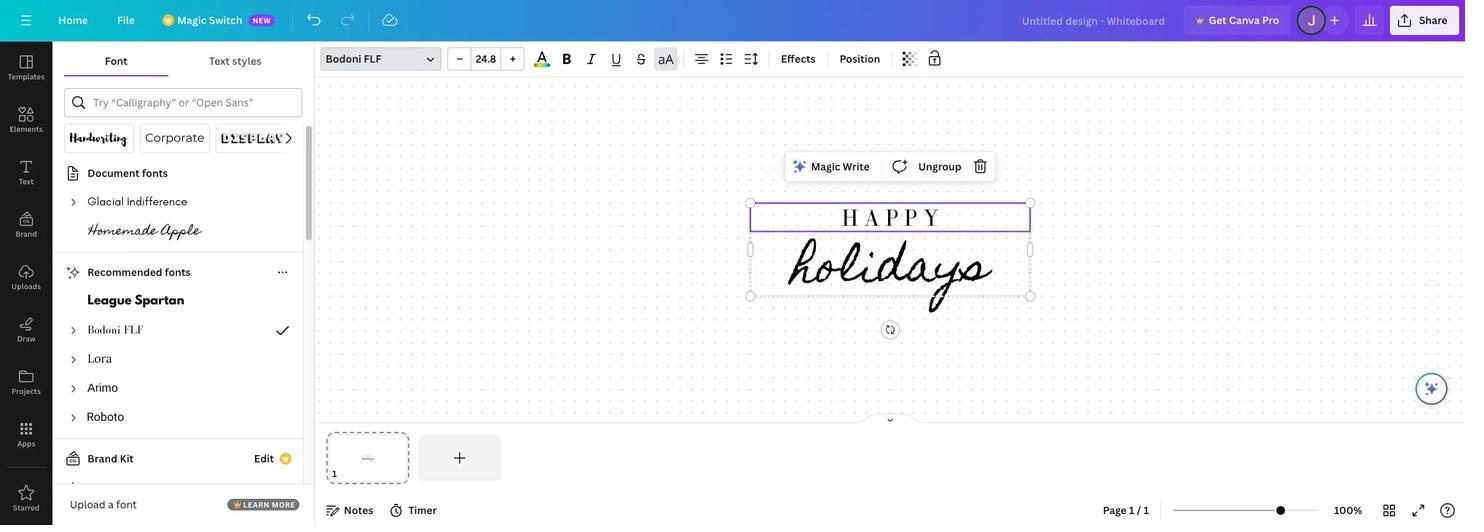 Task type: describe. For each thing, give the bounding box(es) containing it.
timer button
[[385, 499, 443, 523]]

2 1 from the left
[[1144, 504, 1149, 517]]

canva assistant image
[[1423, 380, 1441, 398]]

text for text
[[19, 176, 34, 187]]

font
[[105, 54, 128, 68]]

/
[[1137, 504, 1142, 517]]

home link
[[47, 6, 100, 35]]

display image
[[221, 130, 285, 147]]

100%
[[1335, 504, 1363, 517]]

roboto image
[[87, 410, 124, 427]]

magic for magic switch
[[177, 13, 207, 27]]

1 vertical spatial kit
[[239, 481, 252, 495]]

templates button
[[0, 42, 52, 94]]

file button
[[106, 6, 147, 35]]

a
[[108, 498, 114, 511]]

page 1 image
[[327, 435, 409, 482]]

in
[[195, 481, 204, 495]]

position button
[[834, 47, 886, 71]]

templates
[[8, 71, 45, 82]]

learn more button
[[227, 499, 300, 511]]

ungroup button
[[913, 155, 968, 178]]

upload a font
[[70, 498, 137, 511]]

notes button
[[321, 499, 379, 523]]

learn more
[[243, 500, 295, 510]]

holidays
[[792, 224, 989, 317]]

brand for brand kit
[[87, 452, 117, 466]]

draw button
[[0, 304, 52, 356]]

bodoni flf image
[[87, 322, 144, 340]]

flf
[[364, 52, 381, 66]]

share
[[1420, 13, 1448, 27]]

text styles
[[209, 54, 262, 68]]

page 1 / 1
[[1103, 504, 1149, 517]]

text styles button
[[168, 47, 302, 75]]

more
[[272, 500, 295, 510]]

get
[[1209, 13, 1227, 27]]

add
[[87, 481, 107, 495]]

arimo image
[[87, 380, 118, 398]]

notes
[[344, 504, 373, 517]]

edit button
[[254, 451, 274, 467]]

homemade apple image
[[87, 223, 203, 241]]

starred button
[[0, 473, 52, 525]]

elements
[[10, 124, 43, 134]]

brand
[[135, 481, 164, 495]]

handwriting image
[[70, 130, 128, 147]]

effects button
[[775, 47, 822, 71]]

font button
[[64, 47, 168, 75]]

file
[[117, 13, 135, 27]]

Design title text field
[[1011, 6, 1179, 35]]

timer
[[408, 504, 437, 517]]

position
[[840, 52, 881, 66]]

starred
[[13, 503, 40, 513]]

main menu bar
[[0, 0, 1466, 42]]

elements button
[[0, 94, 52, 146]]

projects button
[[0, 356, 52, 409]]

brand button
[[0, 199, 52, 251]]

hide pages image
[[855, 413, 925, 425]]

write
[[843, 160, 870, 173]]

canva
[[1229, 13, 1260, 27]]



Task type: locate. For each thing, give the bounding box(es) containing it.
1 right /
[[1144, 504, 1149, 517]]

text inside side panel tab list
[[19, 176, 34, 187]]

1 horizontal spatial magic
[[811, 160, 841, 173]]

0 horizontal spatial kit
[[120, 452, 134, 466]]

bodoni flf button
[[321, 47, 442, 71]]

get canva pro
[[1209, 13, 1280, 27]]

0 horizontal spatial magic
[[177, 13, 207, 27]]

brand for brand
[[16, 229, 37, 239]]

1 vertical spatial brand
[[87, 452, 117, 466]]

magic left switch
[[177, 13, 207, 27]]

magic for magic write
[[811, 160, 841, 173]]

corporate image
[[146, 130, 204, 147]]

fonts up league spartan image
[[165, 265, 191, 279]]

1 horizontal spatial kit
[[239, 481, 252, 495]]

home
[[58, 13, 88, 27]]

1 horizontal spatial brand
[[87, 452, 117, 466]]

1 horizontal spatial text
[[209, 54, 230, 68]]

0 vertical spatial kit
[[120, 452, 134, 466]]

100% button
[[1325, 499, 1372, 523]]

magic inside button
[[811, 160, 841, 173]]

1 vertical spatial text
[[19, 176, 34, 187]]

fonts for recommended fonts
[[165, 265, 191, 279]]

0 vertical spatial text
[[209, 54, 230, 68]]

pro
[[1263, 13, 1280, 27]]

apps button
[[0, 409, 52, 461]]

text left styles
[[209, 54, 230, 68]]

edit
[[254, 452, 274, 466]]

fonts up glacial indifference image
[[142, 166, 168, 180]]

– – number field
[[476, 52, 496, 66]]

document fonts
[[87, 166, 168, 180]]

0 horizontal spatial text
[[19, 176, 34, 187]]

draw
[[17, 334, 35, 344]]

recommended
[[87, 265, 162, 279]]

get canva pro button
[[1184, 6, 1291, 35]]

brand
[[16, 229, 37, 239], [87, 452, 117, 466], [206, 481, 236, 495]]

Try "Calligraphy" or "Open Sans" search field
[[93, 89, 293, 117]]

upload
[[70, 498, 106, 511]]

brand inside button
[[16, 229, 37, 239]]

lora image
[[87, 351, 112, 369]]

brand up the uploads button
[[16, 229, 37, 239]]

switch
[[209, 13, 242, 27]]

1 vertical spatial magic
[[811, 160, 841, 173]]

happy
[[842, 204, 945, 231]]

bodoni flf
[[326, 52, 381, 66]]

apps
[[17, 439, 35, 449]]

text up 'brand' button
[[19, 176, 34, 187]]

text
[[209, 54, 230, 68], [19, 176, 34, 187]]

glacial indifference image
[[87, 194, 188, 211]]

share button
[[1391, 6, 1460, 35]]

brand kit
[[87, 452, 134, 466]]

kit up 'your'
[[120, 452, 134, 466]]

magic switch
[[177, 13, 242, 27]]

new
[[253, 15, 271, 26]]

brand right in
[[206, 481, 236, 495]]

2 vertical spatial fonts
[[167, 481, 192, 495]]

projects
[[12, 386, 41, 396]]

0 vertical spatial magic
[[177, 13, 207, 27]]

page
[[1103, 504, 1127, 517]]

1 vertical spatial fonts
[[165, 265, 191, 279]]

ungroup
[[919, 160, 962, 173]]

0 horizontal spatial 1
[[1130, 504, 1135, 517]]

text for text styles
[[209, 54, 230, 68]]

kit
[[120, 452, 134, 466], [239, 481, 252, 495]]

magic left write
[[811, 160, 841, 173]]

0 vertical spatial brand
[[16, 229, 37, 239]]

magic write button
[[788, 155, 876, 178]]

text button
[[0, 146, 52, 199]]

bodoni
[[326, 52, 361, 66]]

uploads button
[[0, 251, 52, 304]]

1
[[1130, 504, 1135, 517], [1144, 504, 1149, 517]]

brand up "add"
[[87, 452, 117, 466]]

league spartan image
[[87, 293, 185, 310]]

font
[[116, 498, 137, 511]]

Page title text field
[[343, 467, 349, 482]]

magic
[[177, 13, 207, 27], [811, 160, 841, 173]]

2 vertical spatial brand
[[206, 481, 236, 495]]

side panel tab list
[[0, 42, 52, 525]]

2 horizontal spatial brand
[[206, 481, 236, 495]]

your
[[110, 481, 132, 495]]

magic inside main menu bar
[[177, 13, 207, 27]]

recommended fonts
[[87, 265, 191, 279]]

add your brand fonts in brand kit
[[87, 481, 252, 495]]

effects
[[781, 52, 816, 66]]

1 left /
[[1130, 504, 1135, 517]]

1 1 from the left
[[1130, 504, 1135, 517]]

0 vertical spatial fonts
[[142, 166, 168, 180]]

document
[[87, 166, 140, 180]]

group
[[447, 47, 525, 71]]

fonts
[[142, 166, 168, 180], [165, 265, 191, 279], [167, 481, 192, 495]]

fonts for document fonts
[[142, 166, 168, 180]]

1 horizontal spatial 1
[[1144, 504, 1149, 517]]

fonts left in
[[167, 481, 192, 495]]

learn
[[243, 500, 270, 510]]

magic write
[[811, 160, 870, 173]]

kit up learn
[[239, 481, 252, 495]]

0 horizontal spatial brand
[[16, 229, 37, 239]]

styles
[[232, 54, 262, 68]]

color range image
[[534, 64, 550, 67]]

uploads
[[12, 281, 41, 292]]



Task type: vqa. For each thing, say whether or not it's contained in the screenshot.
starred
yes



